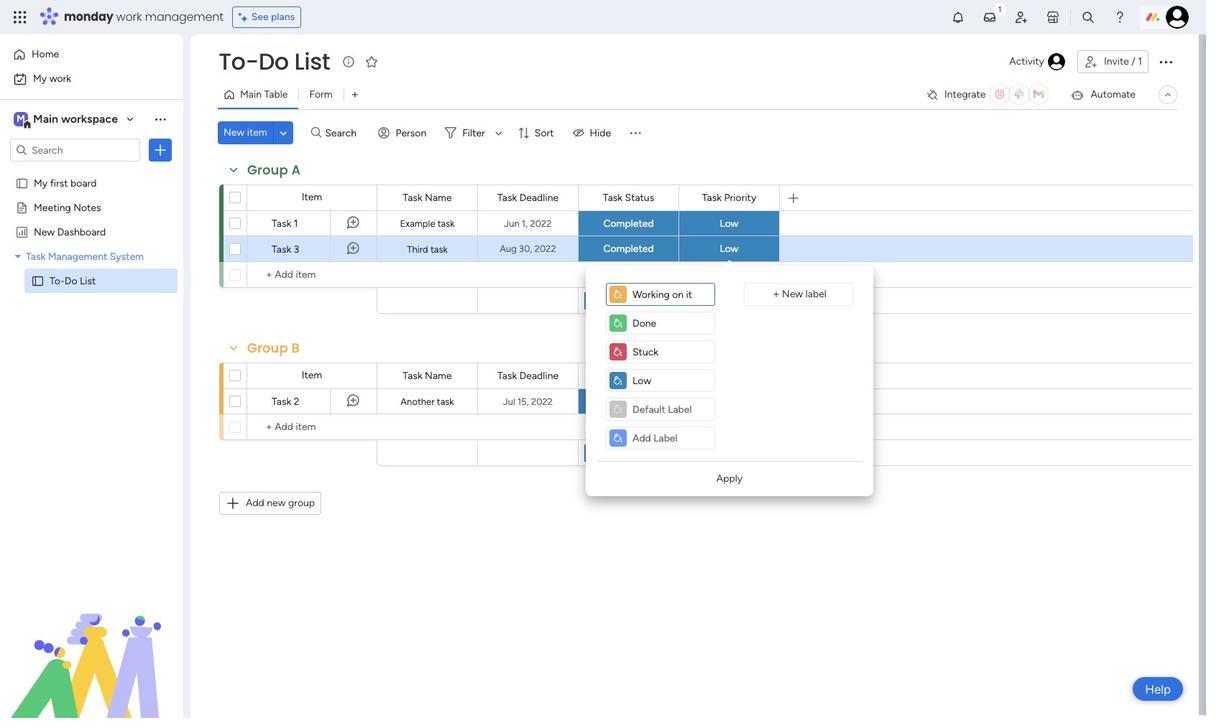 Task type: locate. For each thing, give the bounding box(es) containing it.
0 vertical spatial task name field
[[399, 190, 455, 206]]

0 vertical spatial do
[[259, 45, 289, 78]]

task 3
[[272, 244, 299, 256]]

2 vertical spatial public board image
[[31, 274, 45, 288]]

status up default label field
[[625, 370, 654, 382]]

task deadline up "jul 15, 2022"
[[497, 370, 559, 382]]

work for monday
[[116, 9, 142, 25]]

1 vertical spatial my
[[34, 177, 48, 189]]

0 vertical spatial low
[[720, 217, 739, 230]]

group left a
[[247, 161, 288, 179]]

task right example on the left
[[438, 219, 455, 229]]

0 horizontal spatial list
[[80, 275, 96, 287]]

0 vertical spatial my
[[33, 73, 47, 85]]

Task Name field
[[399, 190, 455, 206], [399, 368, 455, 384]]

+ Add item text field
[[254, 419, 371, 436]]

0 horizontal spatial do
[[65, 275, 77, 287]]

task deadline for 2nd task deadline field from the bottom of the page
[[497, 192, 559, 204]]

group for group b
[[247, 339, 288, 357]]

monday work management
[[64, 9, 223, 25]]

list up the 'form'
[[294, 45, 330, 78]]

invite
[[1104, 55, 1129, 68]]

main inside button
[[240, 88, 262, 101]]

my for my work
[[33, 73, 47, 85]]

task status down menu image
[[603, 192, 654, 204]]

task name up 'example task'
[[403, 192, 452, 204]]

management
[[48, 250, 107, 262]]

lottie animation image
[[0, 574, 183, 719]]

0 vertical spatial task
[[438, 219, 455, 229]]

2 task status field from the top
[[599, 368, 658, 384]]

To-Do List field
[[215, 45, 334, 78]]

0 vertical spatial to-
[[219, 45, 259, 78]]

1 vertical spatial 2022
[[535, 244, 556, 254]]

a
[[291, 161, 301, 179]]

aug
[[500, 244, 517, 254]]

1 vertical spatial work
[[49, 73, 71, 85]]

deadline
[[519, 192, 559, 204], [519, 370, 559, 382]]

2 vertical spatial completed
[[603, 396, 654, 408]]

1 right /
[[1138, 55, 1142, 68]]

help
[[1145, 683, 1171, 697]]

1 task deadline from the top
[[497, 192, 559, 204]]

name up 'example task'
[[425, 192, 452, 204]]

2 priority from the top
[[724, 370, 756, 382]]

Group B field
[[244, 339, 303, 358]]

1
[[1138, 55, 1142, 68], [294, 218, 298, 230]]

my down home
[[33, 73, 47, 85]]

my inside option
[[33, 73, 47, 85]]

item down group b field
[[302, 369, 322, 382]]

Task Deadline field
[[494, 190, 562, 206], [494, 368, 562, 384]]

my inside "list box"
[[34, 177, 48, 189]]

monday
[[64, 9, 113, 25]]

search everything image
[[1081, 10, 1095, 24]]

my left first
[[34, 177, 48, 189]]

0 vertical spatial main
[[240, 88, 262, 101]]

0 vertical spatial status
[[625, 192, 654, 204]]

option
[[0, 170, 183, 173]]

0 vertical spatial name
[[425, 192, 452, 204]]

options image
[[153, 143, 167, 157]]

see plans
[[251, 11, 295, 23]]

low
[[720, 217, 739, 230], [720, 243, 739, 255]]

2 name from the top
[[425, 370, 452, 382]]

board
[[70, 177, 97, 189]]

2 item from the top
[[302, 369, 322, 382]]

deadline up jun 1, 2022
[[519, 192, 559, 204]]

b
[[291, 339, 300, 357]]

1 horizontal spatial 1
[[1138, 55, 1142, 68]]

1 vertical spatial task deadline field
[[494, 368, 562, 384]]

1 horizontal spatial work
[[116, 9, 142, 25]]

Task Status field
[[599, 190, 658, 206], [599, 368, 658, 384]]

main right workspace image
[[33, 112, 58, 126]]

0 vertical spatial task priority field
[[698, 190, 760, 206]]

1 task status from the top
[[603, 192, 654, 204]]

public board image for meeting notes
[[15, 201, 29, 214]]

Group A field
[[244, 161, 304, 180]]

workspace selection element
[[14, 111, 120, 129]]

add new group
[[246, 497, 315, 510]]

2 task priority from the top
[[702, 370, 756, 382]]

new right public dashboard image
[[34, 226, 55, 238]]

new label
[[782, 288, 827, 300]]

1 task deadline field from the top
[[494, 190, 562, 206]]

task management system
[[26, 250, 144, 262]]

1 vertical spatial priority
[[724, 370, 756, 382]]

1 horizontal spatial to-do list
[[219, 45, 330, 78]]

public board image down task management system
[[31, 274, 45, 288]]

1 horizontal spatial to-
[[219, 45, 259, 78]]

work for my
[[49, 73, 71, 85]]

0 vertical spatial 2022
[[530, 218, 552, 229]]

2 horizontal spatial new
[[782, 288, 803, 300]]

0 vertical spatial completed
[[603, 217, 654, 230]]

work down home
[[49, 73, 71, 85]]

options image
[[1157, 53, 1175, 70]]

main for main workspace
[[33, 112, 58, 126]]

hide
[[590, 127, 611, 139]]

0 vertical spatial task priority
[[702, 192, 756, 204]]

1 vertical spatial task deadline
[[497, 370, 559, 382]]

to-do list
[[219, 45, 330, 78], [50, 275, 96, 287]]

item down group a "field"
[[302, 191, 322, 203]]

task name field up 'example task'
[[399, 190, 455, 206]]

collapse board header image
[[1162, 89, 1174, 101]]

1 vertical spatial task status
[[603, 370, 654, 382]]

2 vertical spatial task
[[437, 397, 454, 408]]

0 horizontal spatial 1
[[294, 218, 298, 230]]

0 horizontal spatial main
[[33, 112, 58, 126]]

notes
[[73, 201, 101, 213]]

1 vertical spatial to-do list
[[50, 275, 96, 287]]

status
[[625, 192, 654, 204], [625, 370, 654, 382]]

new
[[224, 127, 245, 139], [34, 226, 55, 238], [782, 288, 803, 300]]

1 vertical spatial public board image
[[15, 201, 29, 214]]

group inside field
[[247, 339, 288, 357]]

0 horizontal spatial new
[[34, 226, 55, 238]]

status down menu image
[[625, 192, 654, 204]]

invite / 1
[[1104, 55, 1142, 68]]

Add Label field
[[630, 287, 712, 303], [630, 316, 712, 331], [630, 344, 712, 360], [630, 373, 712, 389], [630, 431, 712, 446]]

1 horizontal spatial new
[[224, 127, 245, 139]]

1 vertical spatial task priority
[[702, 370, 756, 382]]

2022
[[530, 218, 552, 229], [535, 244, 556, 254], [531, 396, 553, 407]]

1,
[[522, 218, 528, 229]]

priority
[[724, 192, 756, 204], [724, 370, 756, 382]]

jun 1, 2022
[[504, 218, 552, 229]]

1 name from the top
[[425, 192, 452, 204]]

2 group from the top
[[247, 339, 288, 357]]

task
[[403, 192, 422, 204], [497, 192, 517, 204], [603, 192, 623, 204], [702, 192, 722, 204], [272, 218, 291, 230], [272, 244, 291, 256], [26, 250, 46, 262], [403, 370, 422, 382], [497, 370, 517, 382], [603, 370, 623, 382], [702, 370, 722, 382], [272, 396, 291, 408]]

2 low from the top
[[720, 243, 739, 255]]

aug 30, 2022
[[500, 244, 556, 254]]

my first board
[[34, 177, 97, 189]]

sort button
[[512, 121, 563, 144]]

2022 for jun 1, 2022
[[530, 218, 552, 229]]

main left "table"
[[240, 88, 262, 101]]

1 horizontal spatial list
[[294, 45, 330, 78]]

1 vertical spatial task name field
[[399, 368, 455, 384]]

task name up another task
[[403, 370, 452, 382]]

2 vertical spatial new
[[782, 288, 803, 300]]

task deadline field up "jul 15, 2022"
[[494, 368, 562, 384]]

list
[[294, 45, 330, 78], [80, 275, 96, 287]]

1 vertical spatial main
[[33, 112, 58, 126]]

2 task deadline field from the top
[[494, 368, 562, 384]]

1 horizontal spatial main
[[240, 88, 262, 101]]

new label button
[[744, 283, 853, 306]]

lottie animation element
[[0, 574, 183, 719]]

task deadline
[[497, 192, 559, 204], [497, 370, 559, 382]]

task status
[[603, 192, 654, 204], [603, 370, 654, 382]]

to-do list up "table"
[[219, 45, 330, 78]]

list box
[[0, 168, 183, 487]]

2022 right '15,'
[[531, 396, 553, 407]]

1 up 3
[[294, 218, 298, 230]]

task right another
[[437, 397, 454, 408]]

task name field up another task
[[399, 368, 455, 384]]

meeting
[[34, 201, 71, 213]]

0 vertical spatial work
[[116, 9, 142, 25]]

new for new label
[[782, 288, 803, 300]]

1 vertical spatial list
[[80, 275, 96, 287]]

new left item
[[224, 127, 245, 139]]

angle down image
[[280, 128, 287, 138]]

2 vertical spatial 2022
[[531, 396, 553, 407]]

0 vertical spatial task status field
[[599, 190, 658, 206]]

1 vertical spatial group
[[247, 339, 288, 357]]

to-do list down management
[[50, 275, 96, 287]]

sort
[[535, 127, 554, 139]]

0 vertical spatial task deadline
[[497, 192, 559, 204]]

1 group from the top
[[247, 161, 288, 179]]

0 vertical spatial 1
[[1138, 55, 1142, 68]]

Task Priority field
[[698, 190, 760, 206], [698, 368, 760, 384]]

1 vertical spatial new
[[34, 226, 55, 238]]

to- down management
[[50, 275, 65, 287]]

jul
[[503, 396, 515, 407]]

group inside "field"
[[247, 161, 288, 179]]

to- up main table button
[[219, 45, 259, 78]]

task status field up default label field
[[599, 368, 658, 384]]

2 task name from the top
[[403, 370, 452, 382]]

name up another task
[[425, 370, 452, 382]]

task deadline field up jun 1, 2022
[[494, 190, 562, 206]]

1 vertical spatial completed
[[603, 243, 654, 255]]

1 vertical spatial item
[[302, 369, 322, 382]]

group a
[[247, 161, 301, 179]]

new for new item
[[224, 127, 245, 139]]

task 1
[[272, 218, 298, 230]]

1 vertical spatial status
[[625, 370, 654, 382]]

home option
[[9, 43, 175, 66]]

1 vertical spatial deadline
[[519, 370, 559, 382]]

apply button
[[597, 468, 862, 491]]

help button
[[1133, 678, 1183, 702]]

2022 right 30, on the left top of the page
[[535, 244, 556, 254]]

0 vertical spatial group
[[247, 161, 288, 179]]

new
[[267, 497, 286, 510]]

main
[[240, 88, 262, 101], [33, 112, 58, 126]]

my work option
[[9, 68, 175, 91]]

15,
[[517, 396, 529, 407]]

another task
[[401, 397, 454, 408]]

public board image left first
[[15, 176, 29, 190]]

0 vertical spatial task name
[[403, 192, 452, 204]]

work right monday on the top of page
[[116, 9, 142, 25]]

main inside workspace selection element
[[33, 112, 58, 126]]

1 vertical spatial do
[[65, 275, 77, 287]]

task deadline up jun 1, 2022
[[497, 192, 559, 204]]

add
[[246, 497, 264, 510]]

do up "table"
[[259, 45, 289, 78]]

activity button
[[1004, 50, 1072, 73]]

task status field down menu image
[[599, 190, 658, 206]]

4 add label field from the top
[[630, 373, 712, 389]]

task priority
[[702, 192, 756, 204], [702, 370, 756, 382]]

1 deadline from the top
[[519, 192, 559, 204]]

task status up default label field
[[603, 370, 654, 382]]

completed
[[603, 217, 654, 230], [603, 243, 654, 255], [603, 396, 654, 408]]

list down task management system
[[80, 275, 96, 287]]

1 vertical spatial low
[[720, 243, 739, 255]]

1 vertical spatial task priority field
[[698, 368, 760, 384]]

update feed image
[[983, 10, 997, 24]]

1 vertical spatial task name
[[403, 370, 452, 382]]

item
[[302, 191, 322, 203], [302, 369, 322, 382]]

0 horizontal spatial to-
[[50, 275, 65, 287]]

Default Label field
[[630, 402, 712, 418]]

to-do list inside "list box"
[[50, 275, 96, 287]]

v2 search image
[[311, 125, 322, 141]]

1 vertical spatial name
[[425, 370, 452, 382]]

my
[[33, 73, 47, 85], [34, 177, 48, 189]]

group left the b
[[247, 339, 288, 357]]

1 task priority field from the top
[[698, 190, 760, 206]]

task name
[[403, 192, 452, 204], [403, 370, 452, 382]]

new left label
[[782, 288, 803, 300]]

work inside option
[[49, 73, 71, 85]]

select product image
[[13, 10, 27, 24]]

3 add label field from the top
[[630, 344, 712, 360]]

list box containing my first board
[[0, 168, 183, 487]]

2 status from the top
[[625, 370, 654, 382]]

workspace options image
[[153, 112, 167, 126]]

0 horizontal spatial to-do list
[[50, 275, 96, 287]]

public board image
[[15, 176, 29, 190], [15, 201, 29, 214], [31, 274, 45, 288]]

2 add label field from the top
[[630, 316, 712, 331]]

0 vertical spatial deadline
[[519, 192, 559, 204]]

name
[[425, 192, 452, 204], [425, 370, 452, 382]]

Search field
[[322, 123, 365, 143]]

2 task deadline from the top
[[497, 370, 559, 382]]

0 vertical spatial public board image
[[15, 176, 29, 190]]

plans
[[271, 11, 295, 23]]

workspace image
[[14, 111, 28, 127]]

public board image for my first board
[[15, 176, 29, 190]]

2022 right 1,
[[530, 218, 552, 229]]

0 vertical spatial task deadline field
[[494, 190, 562, 206]]

0 vertical spatial task status
[[603, 192, 654, 204]]

add new group button
[[219, 492, 321, 515]]

work
[[116, 9, 142, 25], [49, 73, 71, 85]]

1 vertical spatial to-
[[50, 275, 65, 287]]

public board image up public dashboard image
[[15, 201, 29, 214]]

1 vertical spatial task status field
[[599, 368, 658, 384]]

do down management
[[65, 275, 77, 287]]

2 completed from the top
[[603, 243, 654, 255]]

home link
[[9, 43, 175, 66]]

1 item from the top
[[302, 191, 322, 203]]

0 vertical spatial item
[[302, 191, 322, 203]]

deadline up "jul 15, 2022"
[[519, 370, 559, 382]]

1 vertical spatial task
[[430, 244, 448, 255]]

0 vertical spatial priority
[[724, 192, 756, 204]]

0 horizontal spatial work
[[49, 73, 71, 85]]

task right the "third"
[[430, 244, 448, 255]]

0 vertical spatial new
[[224, 127, 245, 139]]

1 task status field from the top
[[599, 190, 658, 206]]

1 task priority from the top
[[702, 192, 756, 204]]

1 completed from the top
[[603, 217, 654, 230]]



Task type: vqa. For each thing, say whether or not it's contained in the screenshot.
list box
yes



Task type: describe. For each thing, give the bounding box(es) containing it.
1 priority from the top
[[724, 192, 756, 204]]

arrow down image
[[490, 124, 507, 142]]

0 vertical spatial list
[[294, 45, 330, 78]]

my work
[[33, 73, 71, 85]]

see
[[251, 11, 269, 23]]

example
[[400, 219, 435, 229]]

1 low from the top
[[720, 217, 739, 230]]

group for group a
[[247, 161, 288, 179]]

task deadline for 1st task deadline field from the bottom
[[497, 370, 559, 382]]

monday marketplace image
[[1046, 10, 1060, 24]]

to- inside "list box"
[[50, 275, 65, 287]]

form
[[309, 88, 333, 101]]

2 task status from the top
[[603, 370, 654, 382]]

table
[[264, 88, 288, 101]]

2 task priority field from the top
[[698, 368, 760, 384]]

1 image
[[993, 1, 1006, 17]]

system
[[110, 250, 144, 262]]

new item button
[[218, 121, 273, 144]]

jun
[[504, 218, 519, 229]]

3
[[294, 244, 299, 256]]

item
[[247, 127, 267, 139]]

Search in workspace field
[[30, 142, 120, 158]]

main table
[[240, 88, 288, 101]]

activity
[[1009, 55, 1044, 68]]

help image
[[1113, 10, 1127, 24]]

2
[[294, 396, 299, 408]]

third task
[[407, 244, 448, 255]]

2022 for jul 15, 2022
[[531, 396, 553, 407]]

+ Add item text field
[[254, 267, 371, 284]]

integrate button
[[920, 80, 1059, 110]]

add view image
[[352, 89, 358, 100]]

5 add label field from the top
[[630, 431, 712, 446]]

first
[[50, 177, 68, 189]]

third
[[407, 244, 428, 255]]

another
[[401, 397, 435, 408]]

show board description image
[[340, 55, 357, 69]]

person
[[396, 127, 426, 139]]

add to favorites image
[[365, 54, 379, 69]]

task for third task
[[430, 244, 448, 255]]

1 horizontal spatial do
[[259, 45, 289, 78]]

notifications image
[[951, 10, 965, 24]]

public dashboard image
[[15, 225, 29, 239]]

apply
[[716, 473, 743, 485]]

item for a
[[302, 191, 322, 203]]

group b
[[247, 339, 300, 357]]

2 task name field from the top
[[399, 368, 455, 384]]

group
[[288, 497, 315, 510]]

1 vertical spatial 1
[[294, 218, 298, 230]]

30,
[[519, 244, 532, 254]]

3 completed from the top
[[603, 396, 654, 408]]

1 task name from the top
[[403, 192, 452, 204]]

invite / 1 button
[[1077, 50, 1149, 73]]

task 2
[[272, 396, 299, 408]]

task for example task
[[438, 219, 455, 229]]

dashboard
[[57, 226, 106, 238]]

caret down image
[[15, 251, 21, 261]]

filter
[[462, 127, 485, 139]]

workspace
[[61, 112, 118, 126]]

filter button
[[439, 121, 507, 144]]

hide button
[[567, 121, 620, 144]]

1 inside button
[[1138, 55, 1142, 68]]

task inside "list box"
[[26, 250, 46, 262]]

automate button
[[1065, 83, 1141, 106]]

see plans button
[[232, 6, 301, 28]]

jul 15, 2022
[[503, 396, 553, 407]]

invite members image
[[1014, 10, 1029, 24]]

main workspace
[[33, 112, 118, 126]]

item for b
[[302, 369, 322, 382]]

label
[[806, 288, 827, 300]]

main for main table
[[240, 88, 262, 101]]

new item
[[224, 127, 267, 139]]

meeting notes
[[34, 201, 101, 213]]

my work link
[[9, 68, 175, 91]]

2 deadline from the top
[[519, 370, 559, 382]]

automate
[[1091, 88, 1136, 101]]

list inside "list box"
[[80, 275, 96, 287]]

m
[[17, 113, 25, 125]]

task priority for 1st task priority field from the bottom of the page
[[702, 370, 756, 382]]

main table button
[[218, 83, 299, 106]]

form button
[[299, 83, 343, 106]]

my for my first board
[[34, 177, 48, 189]]

kendall parks image
[[1166, 6, 1189, 29]]

menu image
[[628, 126, 643, 140]]

example task
[[400, 219, 455, 229]]

new for new dashboard
[[34, 226, 55, 238]]

integrate
[[944, 88, 986, 101]]

1 add label field from the top
[[630, 287, 712, 303]]

1 status from the top
[[625, 192, 654, 204]]

2022 for aug 30, 2022
[[535, 244, 556, 254]]

new dashboard
[[34, 226, 106, 238]]

home
[[32, 48, 59, 60]]

do inside "list box"
[[65, 275, 77, 287]]

/
[[1132, 55, 1136, 68]]

public board image for to-do list
[[31, 274, 45, 288]]

management
[[145, 9, 223, 25]]

1 task name field from the top
[[399, 190, 455, 206]]

0 vertical spatial to-do list
[[219, 45, 330, 78]]

person button
[[373, 121, 435, 144]]

task for another task
[[437, 397, 454, 408]]

task priority for 2nd task priority field from the bottom of the page
[[702, 192, 756, 204]]



